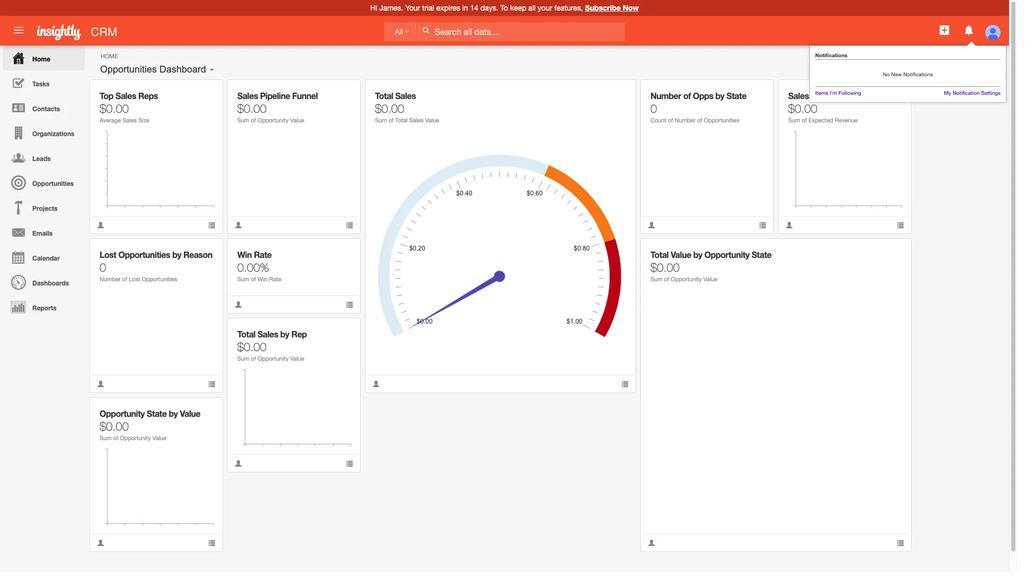 Task type: locate. For each thing, give the bounding box(es) containing it.
user image
[[648, 222, 656, 229], [97, 380, 104, 388], [373, 380, 380, 388], [97, 539, 104, 547], [648, 539, 656, 547]]

top sales reps link
[[100, 91, 158, 101]]

of left expected
[[802, 117, 807, 123]]

0 horizontal spatial lost
[[100, 250, 116, 260]]

sum inside opportunity state by value $0.00 sum of opportunity value
[[100, 435, 112, 441]]

value
[[290, 117, 304, 123], [425, 117, 439, 123], [671, 250, 691, 260], [704, 276, 718, 282], [290, 356, 304, 362], [180, 409, 200, 419], [153, 435, 167, 441]]

$0.00 inside total sales by rep $0.00 sum of opportunity value
[[237, 340, 267, 354]]

$0.00 down total value by opportunity state "link"
[[651, 261, 680, 275]]

14
[[470, 4, 479, 12]]

sum inside sales pipeline weighted $0.00 sum of expected revenue
[[789, 117, 801, 123]]

value inside sales pipeline funnel $0.00 sum of opportunity value
[[290, 117, 304, 123]]

average
[[100, 117, 121, 123]]

no new notifications
[[883, 71, 933, 77]]

of down total value by opportunity state "link"
[[664, 276, 669, 282]]

0 horizontal spatial win
[[237, 250, 252, 260]]

0.00%
[[237, 261, 269, 275]]

2 vertical spatial list image
[[208, 539, 216, 547]]

number of opps by state link
[[651, 91, 747, 101]]

by for total sales by rep
[[280, 329, 289, 339]]

opportunities inside button
[[100, 64, 157, 75]]

$0.00 up 'average' in the top of the page
[[100, 102, 129, 116]]

win up 0.00%
[[237, 250, 252, 260]]

0 vertical spatial lost
[[100, 250, 116, 260]]

user image for total sales by rep
[[235, 460, 242, 467]]

reports link
[[3, 295, 85, 320]]

list image
[[208, 222, 216, 229], [346, 222, 353, 229], [897, 222, 905, 229], [346, 301, 353, 308], [208, 380, 216, 388], [622, 380, 629, 388], [897, 539, 905, 547]]

1 horizontal spatial lost
[[129, 276, 140, 282]]

rate up 0.00%
[[254, 250, 272, 260]]

0 vertical spatial state
[[727, 91, 747, 101]]

list image
[[759, 222, 767, 229], [346, 460, 353, 467], [208, 539, 216, 547]]

crm
[[91, 25, 117, 39]]

wrench image for $0.00
[[614, 87, 621, 95]]

number of opps by state 0 count of number of opportunities
[[651, 91, 747, 123]]

total value by opportunity state link
[[651, 250, 772, 260]]

total sales by rep $0.00 sum of opportunity value
[[237, 329, 307, 362]]

your
[[538, 4, 553, 12]]

opps
[[693, 91, 714, 101]]

0
[[651, 102, 657, 116], [100, 261, 106, 275]]

pipeline for weighted
[[811, 91, 841, 101]]

by inside opportunity state by value $0.00 sum of opportunity value
[[169, 409, 178, 419]]

1 horizontal spatial pipeline
[[811, 91, 841, 101]]

number up count in the right of the page
[[651, 91, 682, 101]]

of inside total sales $0.00 sum of total sales value
[[389, 117, 394, 123]]

$0.00 inside opportunity state by value $0.00 sum of opportunity value
[[100, 420, 129, 433]]

1 vertical spatial state
[[752, 250, 772, 260]]

user image
[[97, 222, 104, 229], [235, 222, 242, 229], [786, 222, 793, 229], [235, 301, 242, 308], [235, 460, 242, 467]]

opportunities inside navigation
[[32, 180, 74, 188]]

sales inside sales pipeline weighted $0.00 sum of expected revenue
[[789, 91, 809, 101]]

state inside total value by opportunity state $0.00 sum of opportunity value
[[752, 250, 772, 260]]

state
[[727, 91, 747, 101], [752, 250, 772, 260], [147, 409, 167, 419]]

of inside win rate 0.00% sum of win rate
[[251, 276, 256, 282]]

$0.00 down total sales by rep link
[[237, 340, 267, 354]]

top
[[100, 91, 113, 101]]

0 horizontal spatial state
[[147, 409, 167, 419]]

projects link
[[3, 195, 85, 220]]

0 horizontal spatial list image
[[208, 539, 216, 547]]

days.
[[481, 4, 499, 12]]

1 vertical spatial lost
[[129, 276, 140, 282]]

0 horizontal spatial 0
[[100, 261, 106, 275]]

of down opportunity state by value link
[[113, 435, 118, 441]]

items
[[816, 90, 829, 96]]

1 vertical spatial notifications
[[904, 71, 933, 77]]

list image for number of opps by state
[[759, 222, 767, 229]]

home link
[[3, 46, 85, 70]]

funnel
[[292, 91, 318, 101]]

2 horizontal spatial state
[[752, 250, 772, 260]]

lost opportunities by reason 0 number of lost opportunities
[[100, 250, 212, 282]]

home
[[101, 53, 118, 59], [32, 55, 50, 63]]

settings
[[982, 90, 1001, 96]]

1 horizontal spatial list image
[[346, 460, 353, 467]]

0 vertical spatial list image
[[759, 222, 767, 229]]

1 vertical spatial list image
[[346, 460, 353, 467]]

pipeline for funnel
[[260, 91, 290, 101]]

opportunities link
[[3, 170, 85, 195]]

sales pipeline weighted $0.00 sum of expected revenue
[[789, 91, 879, 123]]

sales pipeline weighted link
[[789, 91, 879, 101]]

of inside opportunity state by value $0.00 sum of opportunity value
[[113, 435, 118, 441]]

total inside total value by opportunity state $0.00 sum of opportunity value
[[651, 250, 669, 260]]

opportunities dashboard button
[[96, 61, 210, 77]]

of down total sales by rep link
[[251, 356, 256, 362]]

$0.00
[[100, 102, 129, 116], [237, 102, 267, 116], [375, 102, 404, 116], [789, 102, 818, 116], [651, 261, 680, 275], [237, 340, 267, 354], [100, 420, 129, 433]]

of inside sales pipeline weighted $0.00 sum of expected revenue
[[802, 117, 807, 123]]

1 horizontal spatial 0
[[651, 102, 657, 116]]

win rate 0.00% sum of win rate
[[237, 250, 281, 282]]

1 vertical spatial win
[[258, 276, 268, 282]]

pipeline inside sales pipeline funnel $0.00 sum of opportunity value
[[260, 91, 290, 101]]

reports
[[32, 304, 57, 312]]

$0.00 inside top sales reps $0.00 average sales size
[[100, 102, 129, 116]]

$0.00 down opportunity state by value link
[[100, 420, 129, 433]]

0 inside number of opps by state 0 count of number of opportunities
[[651, 102, 657, 116]]

of down 0.00%
[[251, 276, 256, 282]]

opportunity state by value link
[[100, 409, 200, 419]]

0 horizontal spatial pipeline
[[260, 91, 290, 101]]

wrench image
[[201, 87, 208, 95], [614, 87, 621, 95], [201, 246, 208, 254], [338, 326, 346, 333], [201, 405, 208, 413]]

0 horizontal spatial notifications
[[816, 52, 848, 58]]

top sales reps $0.00 average sales size
[[100, 91, 158, 123]]

user image for $0.00
[[648, 539, 656, 547]]

1 horizontal spatial notifications
[[904, 71, 933, 77]]

of inside total value by opportunity state $0.00 sum of opportunity value
[[664, 276, 669, 282]]

list image for opportunity state by value
[[208, 539, 216, 547]]

state inside number of opps by state 0 count of number of opportunities
[[727, 91, 747, 101]]

state inside opportunity state by value $0.00 sum of opportunity value
[[147, 409, 167, 419]]

notifications up "i'm"
[[816, 52, 848, 58]]

sum inside total value by opportunity state $0.00 sum of opportunity value
[[651, 276, 663, 282]]

total inside total sales by rep $0.00 sum of opportunity value
[[237, 329, 256, 339]]

of down total sales link
[[389, 117, 394, 123]]

win down 0.00%
[[258, 276, 268, 282]]

home up tasks link
[[32, 55, 50, 63]]

total
[[375, 91, 393, 101], [395, 117, 408, 123], [651, 250, 669, 260], [237, 329, 256, 339]]

2 horizontal spatial list image
[[759, 222, 767, 229]]

by inside lost opportunities by reason 0 number of lost opportunities
[[172, 250, 181, 260]]

by inside total value by opportunity state $0.00 sum of opportunity value
[[694, 250, 703, 260]]

white image
[[422, 26, 430, 34]]

$0.00 inside total value by opportunity state $0.00 sum of opportunity value
[[651, 261, 680, 275]]

$0.00 down sales pipeline funnel link
[[237, 102, 267, 116]]

1 vertical spatial 0
[[100, 261, 106, 275]]

number down lost opportunities by reason link
[[100, 276, 121, 282]]

by for opportunity state by value
[[169, 409, 178, 419]]

number
[[651, 91, 682, 101], [675, 117, 696, 123], [100, 276, 121, 282]]

1 horizontal spatial state
[[727, 91, 747, 101]]

0 vertical spatial 0
[[651, 102, 657, 116]]

2 pipeline from the left
[[811, 91, 841, 101]]

pipeline inside sales pipeline weighted $0.00 sum of expected revenue
[[811, 91, 841, 101]]

navigation containing home
[[0, 46, 85, 320]]

calendar link
[[3, 245, 85, 270]]

of down sales pipeline funnel link
[[251, 117, 256, 123]]

0 vertical spatial number
[[651, 91, 682, 101]]

2 vertical spatial number
[[100, 276, 121, 282]]

1 pipeline from the left
[[260, 91, 290, 101]]

notifications right the new
[[904, 71, 933, 77]]

dashboards link
[[3, 270, 85, 295]]

of
[[684, 91, 691, 101], [251, 117, 256, 123], [389, 117, 394, 123], [668, 117, 673, 123], [698, 117, 703, 123], [802, 117, 807, 123], [122, 276, 127, 282], [251, 276, 256, 282], [664, 276, 669, 282], [251, 356, 256, 362], [113, 435, 118, 441]]

total sales link
[[375, 91, 416, 101]]

$0.00 down total sales link
[[375, 102, 404, 116]]

rate
[[254, 250, 272, 260], [269, 276, 281, 282]]

Search all data.... text field
[[416, 22, 625, 41]]

$0.00 inside sales pipeline funnel $0.00 sum of opportunity value
[[237, 102, 267, 116]]

win
[[237, 250, 252, 260], [258, 276, 268, 282]]

items i'm following link
[[816, 90, 862, 96]]

i'm
[[830, 90, 837, 96]]

number right count in the right of the page
[[675, 117, 696, 123]]

your
[[405, 4, 420, 12]]

leads
[[32, 155, 51, 163]]

hi james. your trial expires in 14 days. to keep all your features, subscribe now
[[370, 3, 639, 12]]

opportunity
[[258, 117, 289, 123], [705, 250, 750, 260], [671, 276, 702, 282], [258, 356, 289, 362], [100, 409, 145, 419], [120, 435, 151, 441]]

by inside number of opps by state 0 count of number of opportunities
[[716, 91, 725, 101]]

all
[[529, 4, 536, 12]]

0 horizontal spatial home
[[32, 55, 50, 63]]

2 vertical spatial state
[[147, 409, 167, 419]]

$0.00 up expected
[[789, 102, 818, 116]]

tasks link
[[3, 70, 85, 95]]

hi
[[370, 4, 377, 12]]

of down lost opportunities by reason link
[[122, 276, 127, 282]]

of inside sales pipeline funnel $0.00 sum of opportunity value
[[251, 117, 256, 123]]

sum
[[237, 117, 249, 123], [375, 117, 387, 123], [789, 117, 801, 123], [237, 276, 249, 282], [651, 276, 663, 282], [237, 356, 249, 362], [100, 435, 112, 441]]

opportunities inside number of opps by state 0 count of number of opportunities
[[704, 117, 740, 123]]

win rate link
[[237, 250, 272, 260]]

lost
[[100, 250, 116, 260], [129, 276, 140, 282]]

navigation
[[0, 46, 85, 320]]

of right count in the right of the page
[[668, 117, 673, 123]]

list image for total sales
[[622, 380, 629, 388]]

wrench image
[[338, 87, 346, 95], [752, 87, 759, 95], [338, 246, 346, 254], [890, 246, 897, 254]]

my
[[944, 90, 952, 96]]

user image for sales pipeline weighted
[[786, 222, 793, 229]]

sum inside total sales by rep $0.00 sum of opportunity value
[[237, 356, 249, 362]]

sum inside win rate 0.00% sum of win rate
[[237, 276, 249, 282]]

dashboards
[[32, 279, 69, 287]]

by inside total sales by rep $0.00 sum of opportunity value
[[280, 329, 289, 339]]

user image for number
[[97, 380, 104, 388]]

notifications
[[816, 52, 848, 58], [904, 71, 933, 77]]

home down crm
[[101, 53, 118, 59]]

calendar
[[32, 254, 60, 262]]

list image for lost opportunities by reason
[[208, 380, 216, 388]]

rate down win rate link on the top of the page
[[269, 276, 281, 282]]

organizations
[[32, 130, 74, 138]]



Task type: vqa. For each thing, say whether or not it's contained in the screenshot.
File
no



Task type: describe. For each thing, give the bounding box(es) containing it.
emails link
[[3, 220, 85, 245]]

lost opportunities by reason link
[[100, 250, 212, 260]]

1 vertical spatial number
[[675, 117, 696, 123]]

state for 0
[[727, 91, 747, 101]]

home inside navigation
[[32, 55, 50, 63]]

sales inside sales pipeline funnel $0.00 sum of opportunity value
[[237, 91, 258, 101]]

contacts link
[[3, 95, 85, 120]]

state for $0.00
[[752, 250, 772, 260]]

keep
[[510, 4, 527, 12]]

total sales by rep link
[[237, 329, 307, 339]]

0 vertical spatial notifications
[[816, 52, 848, 58]]

expected
[[809, 117, 834, 123]]

items i'm following
[[816, 90, 862, 96]]

no
[[883, 71, 890, 77]]

dashboard
[[160, 64, 206, 75]]

my notification settings link
[[944, 90, 1001, 96]]

$0.00 inside sales pipeline weighted $0.00 sum of expected revenue
[[789, 102, 818, 116]]

expires
[[437, 4, 460, 12]]

new
[[892, 71, 902, 77]]

opportunity state by value $0.00 sum of opportunity value
[[100, 409, 200, 441]]

$0.00 inside total sales $0.00 sum of total sales value
[[375, 102, 404, 116]]

following
[[839, 90, 862, 96]]

trial
[[422, 4, 434, 12]]

of down number of opps by state link
[[698, 117, 703, 123]]

sales inside total sales by rep $0.00 sum of opportunity value
[[258, 329, 278, 339]]

size
[[138, 117, 149, 123]]

subscribe
[[585, 3, 621, 12]]

sum inside sales pipeline funnel $0.00 sum of opportunity value
[[237, 117, 249, 123]]

in
[[462, 4, 468, 12]]

of left opps
[[684, 91, 691, 101]]

by for total value by opportunity state
[[694, 250, 703, 260]]

james.
[[379, 4, 403, 12]]

list image for total value by opportunity state
[[897, 539, 905, 547]]

all
[[395, 27, 403, 36]]

total value by opportunity state $0.00 sum of opportunity value
[[651, 250, 772, 282]]

contacts
[[32, 105, 60, 113]]

user image for top sales reps
[[97, 222, 104, 229]]

leads link
[[3, 145, 85, 170]]

opportunity inside total sales by rep $0.00 sum of opportunity value
[[258, 356, 289, 362]]

1 vertical spatial rate
[[269, 276, 281, 282]]

total for $0.00
[[651, 250, 669, 260]]

sales pipeline funnel link
[[237, 91, 318, 101]]

tasks
[[32, 80, 50, 88]]

user image for sales pipeline funnel
[[235, 222, 242, 229]]

count
[[651, 117, 667, 123]]

wrench image for by
[[338, 326, 346, 333]]

user image for 0
[[648, 222, 656, 229]]

list image for total sales by rep
[[346, 460, 353, 467]]

list image for sales pipeline funnel
[[346, 222, 353, 229]]

by for lost opportunities by reason
[[172, 250, 181, 260]]

reps
[[138, 91, 158, 101]]

to
[[501, 4, 508, 12]]

number inside lost opportunities by reason 0 number of lost opportunities
[[100, 276, 121, 282]]

revenue
[[835, 117, 858, 123]]

sales pipeline funnel $0.00 sum of opportunity value
[[237, 91, 318, 123]]

total for total
[[375, 91, 393, 101]]

of inside total sales by rep $0.00 sum of opportunity value
[[251, 356, 256, 362]]

0 vertical spatial rate
[[254, 250, 272, 260]]

0 vertical spatial win
[[237, 250, 252, 260]]

0 inside lost opportunities by reason 0 number of lost opportunities
[[100, 261, 106, 275]]

emails
[[32, 229, 53, 237]]

list image for sales pipeline weighted
[[897, 222, 905, 229]]

reason
[[183, 250, 212, 260]]

subscribe now link
[[585, 3, 639, 12]]

my notification settings
[[944, 90, 1001, 96]]

total for sum
[[237, 329, 256, 339]]

value inside total sales $0.00 sum of total sales value
[[425, 117, 439, 123]]

features,
[[555, 4, 583, 12]]

notification
[[953, 90, 980, 96]]

list image for top sales reps
[[208, 222, 216, 229]]

wrench image for reps
[[201, 87, 208, 95]]

notifications image
[[963, 24, 975, 37]]

all link
[[384, 22, 416, 41]]

user image for sum
[[97, 539, 104, 547]]

user image for total
[[373, 380, 380, 388]]

1 horizontal spatial win
[[258, 276, 268, 282]]

1 horizontal spatial home
[[101, 53, 118, 59]]

rep
[[292, 329, 307, 339]]

organizations link
[[3, 120, 85, 145]]

now
[[623, 3, 639, 12]]

value inside total sales by rep $0.00 sum of opportunity value
[[290, 356, 304, 362]]

sum inside total sales $0.00 sum of total sales value
[[375, 117, 387, 123]]

of inside lost opportunities by reason 0 number of lost opportunities
[[122, 276, 127, 282]]

total sales $0.00 sum of total sales value
[[375, 91, 439, 123]]

opportunities dashboard
[[100, 64, 206, 75]]

opportunity inside sales pipeline funnel $0.00 sum of opportunity value
[[258, 117, 289, 123]]

weighted
[[843, 91, 879, 101]]

projects
[[32, 205, 58, 213]]



